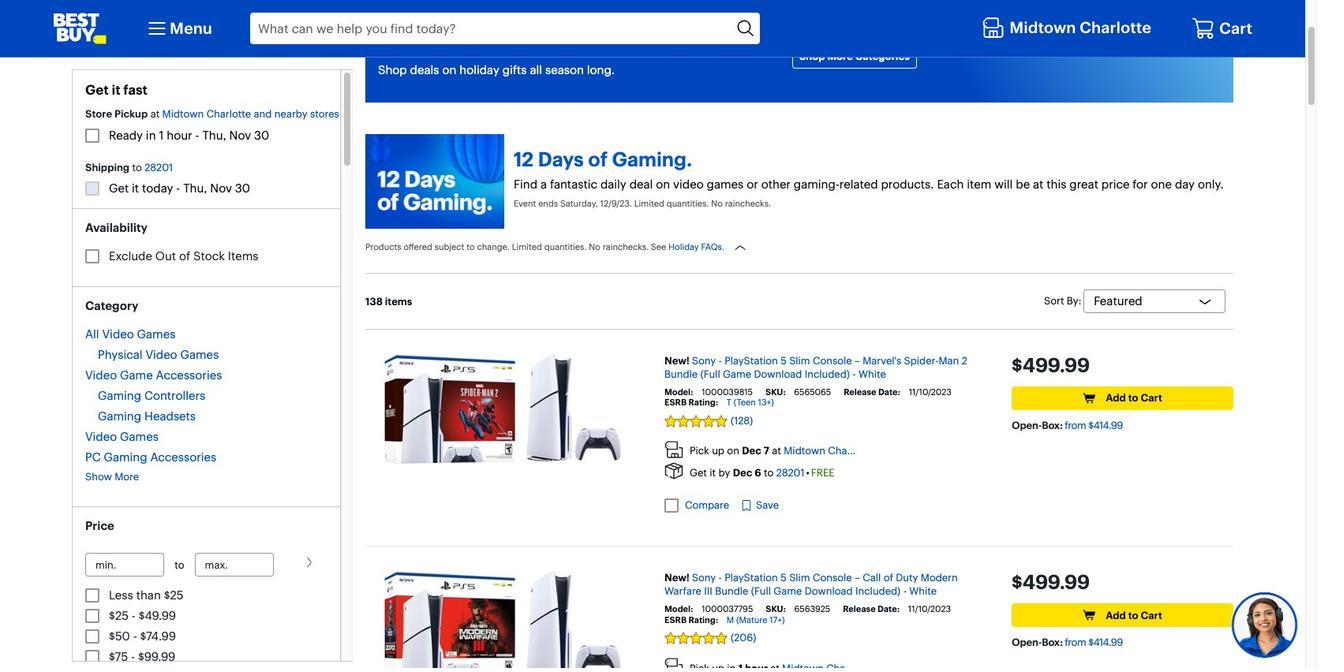 Task type: locate. For each thing, give the bounding box(es) containing it.
30
[[254, 128, 269, 143], [235, 181, 250, 196]]

1 add to cart from the top
[[1106, 392, 1163, 405]]

1 vertical spatial dec
[[733, 467, 753, 479]]

add to cart button for sony - playstation 5 slim console – marvel's spider-man 2 bundle (full game download included) - white
[[1012, 387, 1234, 411]]

download up '6563925'
[[805, 585, 853, 598]]

0 vertical spatial sony
[[692, 355, 716, 367]]

5 inside sony - playstation 5 slim console – call of duty modern warfare iii bundle (full game download included) - white
[[781, 572, 787, 585]]

show
[[85, 471, 112, 483]]

in
[[146, 128, 156, 143]]

Type to search. Navigate forward to hear suggestions text field
[[250, 13, 733, 44]]

esrb rating : for bundle
[[665, 397, 719, 409]]

1 vertical spatial cart
[[1141, 392, 1163, 405]]

at right 7 at the bottom of the page
[[772, 445, 782, 457]]

model: left the 1000039815
[[665, 387, 694, 398]]

accessories
[[156, 368, 222, 383], [150, 450, 217, 465]]

1 vertical spatial from $414.99
[[1065, 637, 1124, 649]]

1 horizontal spatial at
[[772, 445, 782, 457]]

2 : from the top
[[716, 615, 719, 626]]

best buy help human beacon image
[[1231, 592, 1298, 659]]

sony for iii
[[692, 572, 716, 585]]

spider-
[[905, 355, 939, 367]]

get down pick
[[690, 467, 707, 479]]

thu, right today
[[183, 181, 207, 196]]

$25 - $49.99 link
[[109, 608, 176, 623]]

1 esrb from the top
[[665, 397, 687, 409]]

0 horizontal spatial midtown
[[162, 107, 204, 120]]

1 vertical spatial new!
[[665, 572, 690, 585]]

1 vertical spatial charlotte
[[207, 107, 251, 120]]

0 horizontal spatial it
[[112, 81, 120, 98]]

0 vertical spatial charlotte
[[1080, 17, 1152, 37]]

will
[[995, 177, 1013, 192]]

playstation inside sony - playstation 5 slim console – call of duty modern warfare iii bundle (full game download included) - white
[[725, 572, 778, 585]]

products offered subject to change. limited quantities. no rainchecks. see holiday faqs .
[[366, 242, 725, 253]]

1 vertical spatial add to cart
[[1106, 609, 1163, 622]]

pc gaming accessories link
[[85, 450, 217, 465]]

- down duty
[[904, 585, 907, 598]]

$25
[[164, 588, 184, 603], [109, 608, 129, 623]]

get for get it fast
[[85, 81, 109, 98]]

sony inside sony - playstation 5 slim console – call of duty modern warfare iii bundle (full game download included) - white
[[692, 572, 716, 585]]

1 vertical spatial slim
[[790, 572, 811, 585]]

sony
[[692, 355, 716, 367], [692, 572, 716, 585]]

30 up 'items'
[[235, 181, 250, 196]]

esrb rating :
[[665, 397, 719, 409], [665, 615, 719, 626]]

: for (206)
[[716, 615, 719, 626]]

no down games
[[712, 198, 723, 209]]

console up '6563925'
[[813, 572, 852, 585]]

item
[[967, 177, 992, 192]]

sku: left '6563925'
[[766, 604, 786, 615]]

video up pc
[[85, 430, 117, 445]]

1 horizontal spatial on
[[656, 177, 671, 192]]

model: down warfare
[[665, 604, 694, 615]]

1 vertical spatial add
[[1106, 609, 1127, 622]]

1 vertical spatial white
[[910, 585, 937, 598]]

1 add from the top
[[1106, 392, 1127, 405]]

1 : from the top
[[716, 397, 719, 409]]

(full inside the sony - playstation 5 slim console – marvel's spider-man 2 bundle (full game download included) - white
[[701, 368, 721, 381]]

rating left m
[[689, 615, 716, 626]]

gaming
[[98, 388, 141, 403], [98, 409, 141, 424], [104, 450, 147, 465]]

– inside sony - playstation 5 slim console – call of duty modern warfare iii bundle (full game download included) - white
[[855, 572, 861, 585]]

0 vertical spatial rating
[[689, 397, 716, 409]]

1 vertical spatial it
[[132, 181, 139, 196]]

fast
[[123, 81, 148, 98]]

1 slim from the top
[[790, 355, 811, 367]]

– left call
[[855, 572, 861, 585]]

of for gaming.
[[588, 148, 608, 171]]

1 vertical spatial esrb rating :
[[665, 615, 719, 626]]

modern
[[921, 572, 958, 585]]

1 console from the top
[[813, 355, 852, 367]]

all
[[547, 24, 583, 58], [85, 327, 99, 342]]

0 vertical spatial console
[[813, 355, 852, 367]]

game
[[120, 368, 153, 383], [723, 368, 752, 381], [774, 585, 803, 598]]

- up 1000037795
[[719, 572, 722, 585]]

1 vertical spatial midtown
[[162, 107, 204, 120]]

included) up 6565065
[[805, 368, 850, 381]]

2 open-box: from $414.99 from the top
[[1012, 637, 1124, 649]]

2 5 from the top
[[781, 572, 787, 585]]

console inside sony - playstation 5 slim console – call of duty modern warfare iii bundle (full game download included) - white
[[813, 572, 852, 585]]

0 horizontal spatial (full
[[701, 368, 721, 381]]

midtown inside dropdown button
[[1010, 17, 1077, 37]]

slim for game
[[790, 572, 811, 585]]

console inside the sony - playstation 5 slim console – marvel's spider-man 2 bundle (full game download included) - white
[[813, 355, 852, 367]]

$25 up $50
[[109, 608, 129, 623]]

0 vertical spatial rainchecks.
[[725, 198, 771, 209]]

on right deals
[[443, 62, 457, 77]]

slim up 6565065
[[790, 355, 811, 367]]

find
[[514, 177, 538, 192]]

video
[[674, 177, 704, 192]]

Compare checkbox
[[665, 499, 679, 513]]

quantities. down 'saturday,'
[[545, 242, 587, 253]]

12 days of gaming. find a fantastic daily deal on video games or other gaming-related products. each item will be at this great price for one day only. event ends saturday, 12/9/23. limited quantities. no rainchecks.
[[514, 148, 1224, 209]]

esrb down warfare
[[665, 615, 687, 626]]

2 add to cart button from the top
[[1012, 604, 1234, 628]]

limited down deal on the top left of the page
[[635, 198, 665, 209]]

0 vertical spatial release date:
[[844, 387, 901, 398]]

1 playstation from the top
[[725, 355, 778, 367]]

gaming up gaming headsets link
[[98, 388, 141, 403]]

0 vertical spatial limited
[[635, 198, 665, 209]]

0 vertical spatial dec
[[742, 445, 762, 457]]

date: down call
[[878, 604, 900, 615]]

game up the 1000039815
[[723, 368, 752, 381]]

nov down midtown charlotte and nearby stores button
[[229, 128, 251, 143]]

release date: down marvel's
[[844, 387, 901, 398]]

2 new! from the top
[[665, 572, 690, 585]]

games down gaming headsets link
[[120, 430, 159, 445]]

1 vertical spatial –
[[855, 572, 861, 585]]

17+)
[[770, 615, 785, 626]]

1 vertical spatial esrb
[[665, 615, 687, 626]]

game up gaming controllers link
[[120, 368, 153, 383]]

0 vertical spatial new!
[[665, 355, 690, 367]]

2 playstation from the top
[[725, 572, 778, 585]]

Less than $25 checkbox
[[85, 589, 99, 603]]

call
[[863, 572, 881, 585]]

0 vertical spatial on
[[443, 62, 457, 77]]

1 vertical spatial all
[[85, 327, 99, 342]]

Maximum Price text field
[[195, 553, 274, 577]]

release down call
[[844, 604, 876, 615]]

playstation inside the sony - playstation 5 slim console – marvel's spider-man 2 bundle (full game download included) - white
[[725, 355, 778, 367]]

esrb rating : down warfare
[[665, 615, 719, 626]]

1 rating from the top
[[689, 397, 716, 409]]

5 for download
[[781, 355, 787, 367]]

pick
[[690, 445, 710, 457]]

console
[[813, 355, 852, 367], [813, 572, 852, 585]]

rainchecks. left see
[[603, 242, 649, 253]]

add to cart button
[[1012, 387, 1234, 411], [1012, 604, 1234, 628]]

rating left "t"
[[689, 397, 716, 409]]

games up controllers
[[180, 347, 219, 362]]

1 vertical spatial at
[[1034, 177, 1044, 192]]

1 vertical spatial add to cart button
[[1012, 604, 1234, 628]]

2 model: from the top
[[665, 604, 694, 615]]

5 inside the sony - playstation 5 slim console – marvel's spider-man 2 bundle (full game download included) - white
[[781, 355, 787, 367]]

dec for get it by
[[733, 467, 753, 479]]

video game accessories link
[[85, 368, 222, 383]]

2 esrb from the top
[[665, 615, 687, 626]]

- right today
[[176, 181, 180, 196]]

included) inside sony - playstation 5 slim console – call of duty modern warfare iii bundle (full game download included) - white
[[856, 585, 901, 598]]

0 vertical spatial included)
[[805, 368, 850, 381]]

open-
[[1012, 419, 1042, 432], [1012, 637, 1042, 649]]

sku: right (teen
[[766, 387, 786, 398]]

: left m
[[716, 615, 719, 626]]

playstation up the 1000039815
[[725, 355, 778, 367]]

no
[[712, 198, 723, 209], [589, 242, 601, 253]]

2 box: from the top
[[1042, 637, 1063, 649]]

shop inside great deals. all right here. shop deals on holiday gifts all season long.
[[378, 62, 407, 77]]

add to cart button for sony - playstation 5 slim console – call of duty modern warfare iii bundle (full game download included) - white
[[1012, 604, 1234, 628]]

cart icon image
[[1192, 17, 1216, 40]]

video down physical
[[85, 368, 117, 383]]

video up video game accessories link
[[146, 347, 177, 362]]

0 vertical spatial midtown
[[1010, 17, 1077, 37]]

0 vertical spatial open-
[[1012, 419, 1042, 432]]

save button
[[741, 498, 779, 514]]

it left by at the bottom
[[710, 467, 716, 479]]

slim up '6563925'
[[790, 572, 811, 585]]

of up 'daily'
[[588, 148, 608, 171]]

0 horizontal spatial of
[[179, 249, 190, 264]]

see
[[651, 242, 667, 253]]

2 $499.99 from the top
[[1012, 571, 1090, 595]]

at right be
[[1034, 177, 1044, 192]]

1 vertical spatial rating
[[689, 615, 716, 626]]

playstation
[[725, 355, 778, 367], [725, 572, 778, 585]]

release
[[844, 387, 877, 398], [844, 604, 876, 615]]

1 horizontal spatial included)
[[856, 585, 901, 598]]

new! for sony - playstation 5 slim console – marvel's spider-man 2 bundle (full game download included) - white
[[665, 355, 690, 367]]

1 horizontal spatial of
[[588, 148, 608, 171]]

quantities. down video
[[667, 198, 709, 209]]

:
[[716, 397, 719, 409], [716, 615, 719, 626]]

Get it today - Thu, Nov 30 checkbox
[[85, 182, 99, 196]]

esrb for sony - playstation 5 slim console – marvel's spider-man 2 bundle (full game download included) - white
[[665, 397, 687, 409]]

(full up m (mature 17+)
[[752, 585, 771, 598]]

2 open- from the top
[[1012, 637, 1042, 649]]

1 date: from the top
[[879, 387, 901, 398]]

open-box: from $414.99 for sony - playstation 5 slim console – call of duty modern warfare iii bundle (full game download included) - white
[[1012, 637, 1124, 649]]

download up the 13+)
[[754, 368, 802, 381]]

0 vertical spatial :
[[716, 397, 719, 409]]

it for today
[[132, 181, 139, 196]]

sony for (full
[[692, 355, 716, 367]]

shop left categories
[[800, 50, 826, 63]]

28201 up today
[[145, 161, 173, 173]]

download inside the sony - playstation 5 slim console – marvel's spider-man 2 bundle (full game download included) - white
[[754, 368, 802, 381]]

playstation for (full
[[725, 572, 778, 585]]

open- for sony - playstation 5 slim console – call of duty modern warfare iii bundle (full game download included) - white
[[1012, 637, 1042, 649]]

new! for sony - playstation 5 slim console – call of duty modern warfare iii bundle (full game download included) - white
[[665, 572, 690, 585]]

console up 6565065
[[813, 355, 852, 367]]

it for fast
[[112, 81, 120, 98]]

from $414.99 for sony - playstation 5 slim console – marvel's spider-man 2 bundle (full game download included) - white
[[1065, 419, 1124, 432]]

date: for white
[[879, 387, 901, 398]]

0 vertical spatial box:
[[1042, 419, 1063, 432]]

0 vertical spatial esrb
[[665, 397, 687, 409]]

2 slim from the top
[[790, 572, 811, 585]]

2 vertical spatial of
[[884, 572, 894, 585]]

: left "t"
[[716, 397, 719, 409]]

holiday
[[460, 62, 500, 77]]

items
[[228, 249, 259, 264]]

5 for (full
[[781, 572, 787, 585]]

gaming down the video games link
[[104, 450, 147, 465]]

0 horizontal spatial at
[[151, 107, 160, 120]]

2 vertical spatial on
[[727, 445, 740, 457]]

1 sku: from the top
[[766, 387, 786, 398]]

no down 'saturday,'
[[589, 242, 601, 253]]

rainchecks. inside "12 days of gaming. find a fantastic daily deal on video games or other gaming-related products. each item will be at this great price for one day only. event ends saturday, 12/9/23. limited quantities. no rainchecks."
[[725, 198, 771, 209]]

0 horizontal spatial on
[[443, 62, 457, 77]]

2 vertical spatial gaming
[[104, 450, 147, 465]]

exclude out of stock items link
[[109, 249, 259, 264]]

$499.99 for 2
[[1012, 354, 1090, 378]]

release down marvel's
[[844, 387, 877, 398]]

2 horizontal spatial get
[[690, 467, 707, 479]]

all inside great deals. all right here. shop deals on holiday gifts all season long.
[[547, 24, 583, 58]]

$25 right than
[[164, 588, 184, 603]]

date:
[[879, 387, 901, 398], [878, 604, 900, 615]]

each
[[938, 177, 964, 192]]

thu, down store pickup at midtown charlotte and nearby stores
[[202, 128, 226, 143]]

bestbuy.com image
[[53, 13, 107, 44]]

white down marvel's
[[859, 368, 887, 381]]

apply price range image
[[303, 556, 316, 569]]

2 vertical spatial get
[[690, 467, 707, 479]]

1 vertical spatial included)
[[856, 585, 901, 598]]

sony - playstation 5 slim console – call of duty modern warfare iii bundle (full game download included) - white - front_zoom image
[[384, 572, 621, 669]]

0 horizontal spatial bundle
[[665, 368, 698, 381]]

more left categories
[[828, 50, 853, 63]]

1 vertical spatial sku:
[[766, 604, 786, 615]]

all up season
[[547, 24, 583, 58]]

less
[[109, 588, 133, 603]]

0 horizontal spatial rainchecks.
[[603, 242, 649, 253]]

bundle
[[665, 368, 698, 381], [716, 585, 749, 598]]

1 vertical spatial open-box: from $414.99
[[1012, 637, 1124, 649]]

1 open- from the top
[[1012, 419, 1042, 432]]

12
[[514, 148, 534, 171]]

0 horizontal spatial quantities.
[[545, 242, 587, 253]]

2 from $414.99 from the top
[[1065, 637, 1124, 649]]

0 vertical spatial –
[[855, 355, 861, 367]]

included)
[[805, 368, 850, 381], [856, 585, 901, 598]]

1 vertical spatial sony
[[692, 572, 716, 585]]

on right up
[[727, 445, 740, 457]]

open-box: from $414.99 for sony - playstation 5 slim console – marvel's spider-man 2 bundle (full game download included) - white
[[1012, 419, 1124, 432]]

1 horizontal spatial bundle
[[716, 585, 749, 598]]

1 new! from the top
[[665, 355, 690, 367]]

1 5 from the top
[[781, 355, 787, 367]]

1 horizontal spatial rainchecks.
[[725, 198, 771, 209]]

$99.99
[[138, 649, 175, 664]]

release date: for white
[[844, 387, 901, 398]]

1 esrb rating : from the top
[[665, 397, 719, 409]]

2
[[962, 355, 968, 367]]

2 add from the top
[[1106, 609, 1127, 622]]

rainchecks. down or at right top
[[725, 198, 771, 209]]

rating for iii
[[689, 615, 716, 626]]

11/10/2023
[[909, 387, 952, 398], [909, 604, 952, 615]]

$499.99
[[1012, 354, 1090, 378], [1012, 571, 1090, 595]]

today
[[142, 181, 173, 196]]

1 vertical spatial get
[[109, 181, 129, 196]]

dec left 7 at the bottom of the page
[[742, 445, 762, 457]]

sony inside the sony - playstation 5 slim console – marvel's spider-man 2 bundle (full game download included) - white
[[692, 355, 716, 367]]

0 vertical spatial (full
[[701, 368, 721, 381]]

more right show
[[115, 471, 139, 483]]

slim inside the sony - playstation 5 slim console – marvel's spider-man 2 bundle (full game download included) - white
[[790, 355, 811, 367]]

by
[[719, 467, 731, 479]]

1 horizontal spatial quantities.
[[667, 198, 709, 209]]

nearby
[[275, 107, 308, 120]]

2 – from the top
[[855, 572, 861, 585]]

(full up the 1000039815
[[701, 368, 721, 381]]

add to cart for sony - playstation 5 slim console – call of duty modern warfare iii bundle (full game download included) - white
[[1106, 609, 1163, 622]]

0 vertical spatial accessories
[[156, 368, 222, 383]]

1 vertical spatial (full
[[752, 585, 771, 598]]

add
[[1106, 392, 1127, 405], [1106, 609, 1127, 622]]

0 horizontal spatial charlotte
[[207, 107, 251, 120]]

model: for sony - playstation 5 slim console – marvel's spider-man 2 bundle (full game download included) - white
[[665, 387, 694, 398]]

1 sony from the top
[[692, 355, 716, 367]]

games up physical video games link
[[137, 327, 176, 342]]

faqs
[[701, 242, 722, 253]]

2 console from the top
[[813, 572, 852, 585]]

release date: down call
[[844, 604, 900, 615]]

0 vertical spatial $499.99
[[1012, 354, 1090, 378]]

at up in
[[151, 107, 160, 120]]

from $414.99 for sony - playstation 5 slim console – call of duty modern warfare iii bundle (full game download included) - white
[[1065, 637, 1124, 649]]

dec left 6
[[733, 467, 753, 479]]

it left fast
[[112, 81, 120, 98]]

open- for sony - playstation 5 slim console – marvel's spider-man 2 bundle (full game download included) - white
[[1012, 419, 1042, 432]]

open-box: from $414.99
[[1012, 419, 1124, 432], [1012, 637, 1124, 649]]

playstation up 1000037795
[[725, 572, 778, 585]]

of right out
[[179, 249, 190, 264]]

nov down ready in 1 hour - thu, nov 30
[[210, 181, 232, 196]]

– for white
[[855, 355, 861, 367]]

charlotte inside dropdown button
[[1080, 17, 1152, 37]]

download inside sony - playstation 5 slim console – call of duty modern warfare iii bundle (full game download included) - white
[[805, 585, 853, 598]]

physical video games link
[[98, 347, 219, 362]]

0 vertical spatial thu,
[[202, 128, 226, 143]]

1 model: from the top
[[665, 387, 694, 398]]

included) down call
[[856, 585, 901, 598]]

game inside the sony - playstation 5 slim console – marvel's spider-man 2 bundle (full game download included) - white
[[723, 368, 752, 381]]

sony up the 1000039815
[[692, 355, 716, 367]]

1 – from the top
[[855, 355, 861, 367]]

1 add to cart button from the top
[[1012, 387, 1234, 411]]

limited right change.
[[512, 242, 542, 253]]

season
[[546, 62, 584, 77]]

1 from $414.99 from the top
[[1065, 419, 1124, 432]]

m (mature 17+) link
[[727, 615, 785, 626]]

2 rating from the top
[[689, 615, 716, 626]]

all video games link
[[85, 327, 219, 342]]

0 vertical spatial games
[[137, 327, 176, 342]]

cart
[[1220, 18, 1253, 38], [1141, 392, 1163, 405], [1141, 609, 1163, 622]]

2 esrb rating : from the top
[[665, 615, 719, 626]]

gaming-
[[794, 177, 840, 192]]

0 vertical spatial open-box: from $414.99
[[1012, 419, 1124, 432]]

1 vertical spatial :
[[716, 615, 719, 626]]

dec for pick up on
[[742, 445, 762, 457]]

2 vertical spatial cart
[[1141, 609, 1163, 622]]

of inside "12 days of gaming. find a fantastic daily deal on video games or other gaming-related products. each item will be at this great price for one day only. event ends saturday, 12/9/23. limited quantities. no rainchecks."
[[588, 148, 608, 171]]

2 horizontal spatial at
[[1034, 177, 1044, 192]]

all down category
[[85, 327, 99, 342]]

2 sony from the top
[[692, 572, 716, 585]]

11/10/2023 for man
[[909, 387, 952, 398]]

1 vertical spatial bundle
[[716, 585, 749, 598]]

$50
[[109, 629, 130, 644]]

(teen
[[734, 397, 756, 409]]

30 down and
[[254, 128, 269, 143]]

1 vertical spatial 11/10/2023
[[909, 604, 952, 615]]

white down duty
[[910, 585, 937, 598]]

1 box: from the top
[[1042, 419, 1063, 432]]

2 horizontal spatial of
[[884, 572, 894, 585]]

Ready in 1 hour - Thu, Nov 30 checkbox
[[85, 128, 99, 143]]

2 horizontal spatial it
[[710, 467, 716, 479]]

cart for modern
[[1141, 609, 1163, 622]]

sony up iii
[[692, 572, 716, 585]]

shop left deals
[[378, 62, 407, 77]]

1 vertical spatial 30
[[235, 181, 250, 196]]

0 vertical spatial sku:
[[766, 387, 786, 398]]

11/10/2023 down spider-
[[909, 387, 952, 398]]

esrb left the 1000039815
[[665, 397, 687, 409]]

2 horizontal spatial charlotte
[[1080, 17, 1152, 37]]

of right call
[[884, 572, 894, 585]]

1000039815
[[702, 387, 753, 398]]

- right $75 at the left bottom of page
[[131, 649, 135, 664]]

1 $499.99 from the top
[[1012, 354, 1090, 378]]

hour
[[167, 128, 192, 143]]

it left today
[[132, 181, 139, 196]]

get up store
[[85, 81, 109, 98]]

get down the shipping to 28201 at the top
[[109, 181, 129, 196]]

get it fast
[[85, 81, 148, 98]]

2 horizontal spatial on
[[727, 445, 740, 457]]

1 vertical spatial console
[[813, 572, 852, 585]]

out
[[155, 249, 176, 264]]

1 horizontal spatial download
[[805, 585, 853, 598]]

1 vertical spatial download
[[805, 585, 853, 598]]

0 vertical spatial date:
[[879, 387, 901, 398]]

game up 17+)
[[774, 585, 803, 598]]

date: down marvel's
[[879, 387, 901, 398]]

2 add to cart from the top
[[1106, 609, 1163, 622]]

0 vertical spatial esrb rating :
[[665, 397, 719, 409]]

0 vertical spatial no
[[712, 198, 723, 209]]

sony - playstation 5 slim console – call of duty modern warfare iii bundle (full game download included) - white link
[[665, 572, 958, 598]]

5
[[781, 355, 787, 367], [781, 572, 787, 585]]

1 vertical spatial more
[[115, 471, 139, 483]]

get
[[85, 81, 109, 98], [109, 181, 129, 196], [690, 467, 707, 479]]

1 open-box: from $414.99 from the top
[[1012, 419, 1124, 432]]

slim inside sony - playstation 5 slim console – call of duty modern warfare iii bundle (full game download included) - white
[[790, 572, 811, 585]]

– inside the sony - playstation 5 slim console – marvel's spider-man 2 bundle (full game download included) - white
[[855, 355, 861, 367]]

11/10/2023 down modern
[[909, 604, 952, 615]]

shipping to 28201
[[85, 161, 173, 173]]

video games link
[[85, 430, 159, 445]]

categories
[[856, 50, 910, 63]]

limited
[[635, 198, 665, 209], [512, 242, 542, 253]]

accessories down headsets
[[150, 450, 217, 465]]

– left marvel's
[[855, 355, 861, 367]]

rainchecks.
[[725, 198, 771, 209], [603, 242, 649, 253]]

gaming up the video games link
[[98, 409, 141, 424]]

2 sku: from the top
[[766, 604, 786, 615]]

playstation for download
[[725, 355, 778, 367]]

at
[[151, 107, 160, 120], [1034, 177, 1044, 192], [772, 445, 782, 457]]

1 vertical spatial open-
[[1012, 637, 1042, 649]]

2 date: from the top
[[878, 604, 900, 615]]

1 vertical spatial thu,
[[183, 181, 207, 196]]

white inside sony - playstation 5 slim console – call of duty modern warfare iii bundle (full game download included) - white
[[910, 585, 937, 598]]

accessories up controllers
[[156, 368, 222, 383]]



Task type: describe. For each thing, give the bounding box(es) containing it.
menu
[[170, 18, 212, 38]]

release for included)
[[844, 604, 876, 615]]

on inside great deals. all right here. shop deals on holiday gifts all season long.
[[443, 62, 457, 77]]

12 days of gaming. link
[[514, 148, 693, 171]]

by:
[[1067, 295, 1082, 307]]

a
[[541, 177, 547, 192]]

get for get it today - thu, nov 30
[[109, 181, 129, 196]]

6
[[755, 467, 762, 479]]

cart inside 'link'
[[1220, 18, 1253, 38]]

gifts
[[503, 62, 527, 77]]

white inside the sony - playstation 5 slim console – marvel's spider-man 2 bundle (full game download included) - white
[[859, 368, 887, 381]]

marvel's
[[863, 355, 902, 367]]

(206) link
[[665, 632, 987, 645]]

price
[[1102, 177, 1130, 192]]

0 vertical spatial more
[[828, 50, 853, 63]]

sony - playstation 5 slim console – marvel's spider-man 2 bundle (full game download included) - white link
[[665, 355, 968, 381]]

or
[[747, 177, 759, 192]]

included) inside the sony - playstation 5 slim console – marvel's spider-man 2 bundle (full game download included) - white
[[805, 368, 850, 381]]

1 vertical spatial $25
[[109, 608, 129, 623]]

stores
[[310, 107, 339, 120]]

- up (128) link
[[853, 368, 856, 381]]

t (teen 13+)
[[727, 397, 774, 409]]

deals.
[[460, 24, 541, 58]]

12/9/23.
[[601, 198, 632, 209]]

•
[[807, 467, 810, 479]]

fantastic
[[550, 177, 598, 192]]

1 horizontal spatial midtown
[[784, 445, 826, 457]]

shop inside shop more categories link
[[800, 50, 826, 63]]

at inside "12 days of gaming. find a fantastic daily deal on video games or other gaming-related products. each item will be at this great price for one day only. event ends saturday, 12/9/23. limited quantities. no rainchecks."
[[1034, 177, 1044, 192]]

$75 - $99.99 checkbox
[[85, 650, 99, 664]]

game inside all video games physical video games video game accessories gaming controllers gaming headsets video games pc gaming accessories show more
[[120, 368, 153, 383]]

be
[[1016, 177, 1030, 192]]

pc
[[85, 450, 101, 465]]

warfare
[[665, 585, 702, 598]]

Exclude Out of Stock Items checkbox
[[85, 250, 99, 264]]

0 horizontal spatial 30
[[235, 181, 250, 196]]

shop more categories link
[[793, 45, 917, 68]]

- up "$50 - $74.99" link
[[132, 608, 136, 623]]

t (teen 13+) link
[[727, 397, 774, 409]]

- right $50
[[133, 629, 137, 644]]

add for sony - playstation 5 slim console – marvel's spider-man 2 bundle (full game download included) - white
[[1106, 392, 1127, 405]]

0 horizontal spatial no
[[589, 242, 601, 253]]

shipping
[[85, 161, 130, 173]]

sku: for (full
[[766, 604, 786, 615]]

deals
[[410, 62, 439, 77]]

sort
[[1045, 295, 1065, 307]]

1 vertical spatial quantities.
[[545, 242, 587, 253]]

$499.99 for modern
[[1012, 571, 1090, 595]]

less than $25 link
[[109, 588, 184, 603]]

it for by
[[710, 467, 716, 479]]

$25 - $49.99 checkbox
[[85, 609, 99, 623]]

here.
[[660, 24, 729, 58]]

esrb for sony - playstation 5 slim console – call of duty modern warfare iii bundle (full game download included) - white
[[665, 615, 687, 626]]

on inside "12 days of gaming. find a fantastic daily deal on video games or other gaming-related products. each item will be at this great price for one day only. event ends saturday, 12/9/23. limited quantities. no rainchecks."
[[656, 177, 671, 192]]

store pickup at midtown charlotte and nearby stores
[[85, 107, 339, 120]]

of for stock
[[179, 249, 190, 264]]

1 vertical spatial gaming
[[98, 409, 141, 424]]

ready
[[109, 128, 143, 143]]

$50 - $74.99 checkbox
[[85, 630, 99, 644]]

gaming headsets link
[[98, 409, 196, 424]]

get it by dec 6 to 28201 • free
[[690, 467, 835, 479]]

bundle inside sony - playstation 5 slim console – call of duty modern warfare iii bundle (full game download included) - white
[[716, 585, 749, 598]]

release date: for included)
[[844, 604, 900, 615]]

one
[[1152, 177, 1173, 192]]

get it today - thu, nov 30
[[109, 181, 250, 196]]

$74.99
[[140, 629, 176, 644]]

1 vertical spatial accessories
[[150, 450, 217, 465]]

controllers
[[145, 388, 205, 403]]

sony - playstation 5 slim console – marvel's spider-man 2 bundle (full game download included) - white - front_zoom image
[[384, 355, 621, 464]]

$49.99
[[139, 608, 176, 623]]

- right "hour"
[[195, 128, 199, 143]]

rating for (full
[[689, 397, 716, 409]]

change.
[[477, 242, 510, 253]]

1 vertical spatial rainchecks.
[[603, 242, 649, 253]]

model: for sony - playstation 5 slim console – call of duty modern warfare iii bundle (full game download included) - white
[[665, 604, 694, 615]]

0 vertical spatial gaming
[[98, 388, 141, 403]]

(206)
[[731, 632, 757, 644]]

offered
[[404, 242, 433, 253]]

$50 - $74.99
[[109, 629, 176, 644]]

sku: for download
[[766, 387, 786, 398]]

box: for sony - playstation 5 slim console – call of duty modern warfare iii bundle (full game download included) - white
[[1042, 637, 1063, 649]]

1 horizontal spatial 28201
[[777, 467, 805, 479]]

cart for 2
[[1141, 392, 1163, 405]]

daily
[[601, 177, 627, 192]]

category
[[85, 299, 139, 314]]

video up physical
[[102, 327, 134, 342]]

add for sony - playstation 5 slim console – call of duty modern warfare iii bundle (full game download included) - white
[[1106, 609, 1127, 622]]

no inside "12 days of gaming. find a fantastic daily deal on video games or other gaming-related products. each item will be at this great price for one day only. event ends saturday, 12/9/23. limited quantities. no rainchecks."
[[712, 198, 723, 209]]

quantities. inside "12 days of gaming. find a fantastic daily deal on video games or other gaming-related products. each item will be at this great price for one day only. event ends saturday, 12/9/23. limited quantities. no rainchecks."
[[667, 198, 709, 209]]

sort by:
[[1045, 295, 1082, 307]]

subject
[[435, 242, 465, 253]]

2 vertical spatial charlotte
[[829, 445, 873, 457]]

stock
[[193, 249, 225, 264]]

138
[[366, 295, 383, 308]]

console for download
[[813, 572, 852, 585]]

1 vertical spatial games
[[180, 347, 219, 362]]

this
[[1047, 177, 1067, 192]]

gaming.
[[612, 148, 693, 171]]

limited inside "12 days of gaming. find a fantastic daily deal on video games or other gaming-related products. each item will be at this great price for one day only. event ends saturday, 12/9/23. limited quantities. no rainchecks."
[[635, 198, 665, 209]]

box: for sony - playstation 5 slim console – marvel's spider-man 2 bundle (full game download included) - white
[[1042, 419, 1063, 432]]

esrb rating : for warfare
[[665, 615, 719, 626]]

physical
[[98, 347, 143, 362]]

1 vertical spatial nov
[[210, 181, 232, 196]]

0 vertical spatial 28201
[[145, 161, 173, 173]]

console for -
[[813, 355, 852, 367]]

m (mature 17+)
[[727, 615, 785, 626]]

products
[[366, 242, 402, 253]]

1000037795
[[702, 604, 754, 615]]

slim for included)
[[790, 355, 811, 367]]

show more button
[[85, 471, 139, 484]]

– for included)
[[855, 572, 861, 585]]

(full inside sony - playstation 5 slim console – call of duty modern warfare iii bundle (full game download included) - white
[[752, 585, 771, 598]]

add to cart for sony - playstation 5 slim console – marvel's spider-man 2 bundle (full game download included) - white
[[1106, 392, 1163, 405]]

headsets
[[145, 409, 196, 424]]

28201 button
[[777, 467, 805, 479]]

game inside sony - playstation 5 slim console – call of duty modern warfare iii bundle (full game download included) - white
[[774, 585, 803, 598]]

other
[[762, 177, 791, 192]]

all inside all video games physical video games video game accessories gaming controllers gaming headsets video games pc gaming accessories show more
[[85, 327, 99, 342]]

pickup
[[114, 107, 148, 120]]

free
[[812, 467, 835, 479]]

great
[[1070, 177, 1099, 192]]

6565065
[[795, 387, 832, 398]]

1 vertical spatial limited
[[512, 242, 542, 253]]

up
[[712, 445, 725, 457]]

day
[[1176, 177, 1195, 192]]

ends
[[539, 198, 558, 209]]

more inside all video games physical video games video game accessories gaming controllers gaming headsets video games pc gaming accessories show more
[[115, 471, 139, 483]]

Minimum Price text field
[[85, 553, 165, 577]]

$75
[[109, 649, 128, 664]]

11/10/2023 for duty
[[909, 604, 952, 615]]

1 horizontal spatial $25
[[164, 588, 184, 603]]

menu button
[[144, 16, 212, 41]]

: for (128)
[[716, 397, 719, 409]]

items
[[385, 295, 412, 308]]

0 vertical spatial at
[[151, 107, 160, 120]]

pick up on dec 7 at midtown charlotte
[[690, 445, 873, 457]]

0 vertical spatial nov
[[229, 128, 251, 143]]

store
[[85, 107, 112, 120]]

products.
[[882, 177, 934, 192]]

$25 - $49.99
[[109, 608, 176, 623]]

2 vertical spatial games
[[120, 430, 159, 445]]

- up the 1000039815
[[719, 355, 722, 367]]

sony - playstation 5 slim console – call of duty modern warfare iii bundle (full game download included) - white
[[665, 572, 958, 598]]

$50 - $74.99 link
[[109, 629, 176, 644]]

.
[[722, 242, 725, 253]]

ready in 1 hour - thu, nov 30
[[109, 128, 269, 143]]

$75 - $99.99
[[109, 649, 175, 664]]

duty
[[896, 572, 919, 585]]

release for white
[[844, 387, 877, 398]]

cart link
[[1192, 17, 1253, 40]]

2 vertical spatial at
[[772, 445, 782, 457]]

bundle inside the sony - playstation 5 slim console – marvel's spider-man 2 bundle (full game download included) - white
[[665, 368, 698, 381]]

iii
[[705, 585, 713, 598]]

date: for included)
[[878, 604, 900, 615]]

1
[[159, 128, 164, 143]]

of inside sony - playstation 5 slim console – call of duty modern warfare iii bundle (full game download included) - white
[[884, 572, 894, 585]]

holiday
[[669, 242, 699, 253]]

shop more categories
[[800, 50, 910, 63]]

0 vertical spatial 30
[[254, 128, 269, 143]]



Task type: vqa. For each thing, say whether or not it's contained in the screenshot.


